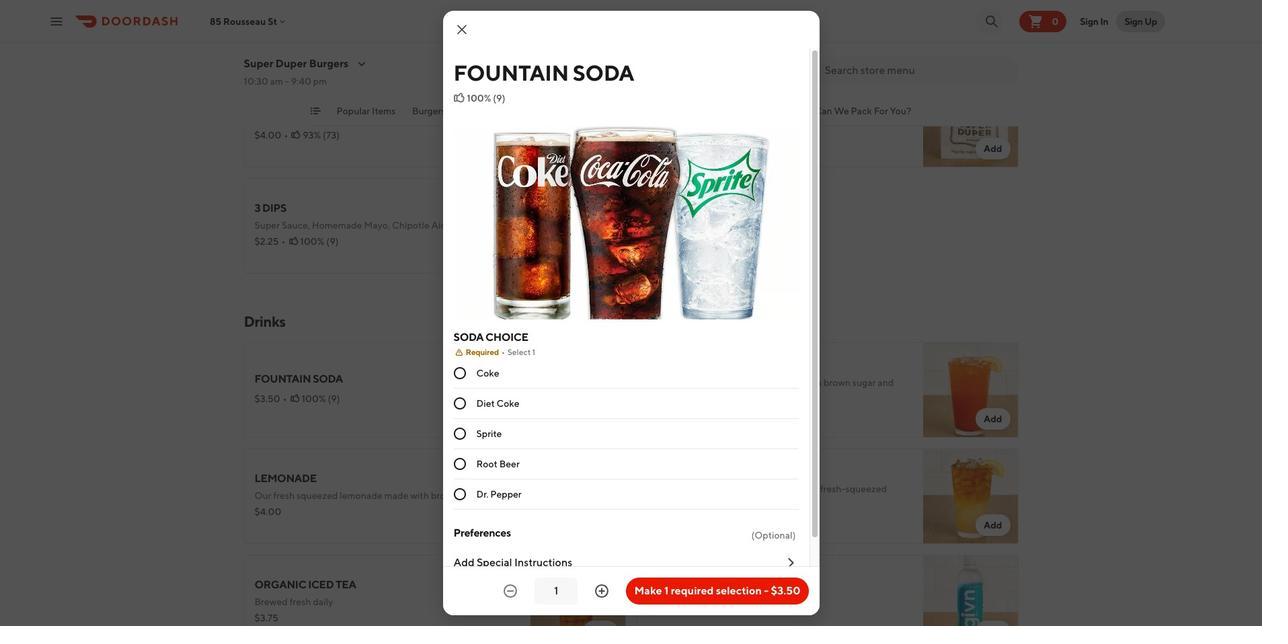 Task type: locate. For each thing, give the bounding box(es) containing it.
1 horizontal spatial 1
[[665, 585, 669, 597]]

french fries image
[[530, 72, 626, 167]]

Dr. Pepper radio
[[454, 489, 466, 501]]

$3.75 down brewed
[[255, 613, 279, 624]]

rousseau
[[223, 16, 266, 27]]

(9) right $3.50 •
[[328, 393, 340, 404]]

burgers left & at left
[[412, 106, 445, 116]]

sign left up
[[1125, 16, 1143, 27]]

100% (9) inside fountain soda dialog
[[467, 93, 505, 104]]

1 right select
[[532, 347, 536, 357]]

2 horizontal spatial lemonade
[[733, 377, 775, 388]]

1 horizontal spatial add item to cart image
[[984, 621, 1003, 626]]

french fries you know the deal!
[[255, 96, 336, 124]]

$4.00 down strawberry
[[647, 407, 674, 418]]

lemonade
[[255, 472, 317, 485]]

sandwiches
[[455, 106, 506, 116]]

tea
[[771, 484, 784, 494]]

2 horizontal spatial soda
[[573, 60, 634, 85]]

2 vertical spatial 100% (9)
[[302, 393, 340, 404]]

100% (9) up 'sandwiches'
[[467, 93, 505, 104]]

1 horizontal spatial $4.00 •
[[647, 407, 681, 418]]

100% inside fountain soda dialog
[[467, 93, 491, 104]]

lemonade inside a classic! freshly brewed ice tea and our fresh-squeezed lemonade made with brown sugar.
[[647, 497, 690, 508]]

0 vertical spatial 100% (9)
[[467, 93, 505, 104]]

85
[[210, 16, 221, 27]]

(9) down homemade
[[326, 236, 339, 247]]

increase quantity by 1 image
[[594, 583, 610, 599]]

$4.00 •
[[255, 130, 288, 141], [647, 407, 681, 418]]

(9) for $2.25 •
[[326, 236, 339, 247]]

fountain up $3.50 •
[[255, 373, 311, 385]]

1 horizontal spatial -
[[764, 585, 769, 597]]

with inside a classic! freshly brewed ice tea and our fresh-squeezed lemonade made with brown sugar.
[[718, 497, 737, 508]]

our down 'lemonade'
[[255, 490, 272, 501]]

with inside lemonade our fresh squeezed lemonade made with brown sugar $4.00
[[410, 490, 429, 501]]

• for signature fries, with  fresh garlic and 6-month aged cheddar.
[[674, 130, 678, 141]]

1 horizontal spatial soda
[[454, 331, 484, 344]]

•
[[284, 130, 288, 141], [674, 130, 678, 141], [282, 236, 286, 247], [502, 347, 505, 357], [283, 393, 287, 404], [677, 407, 681, 418]]

2 vertical spatial $4.00
[[255, 506, 281, 517]]

add for a classic! freshly brewed ice tea and our fresh-squeezed lemonade made with brown sugar.
[[984, 520, 1003, 531]]

0 horizontal spatial fountain
[[255, 373, 311, 385]]

0 horizontal spatial sign
[[1080, 16, 1099, 27]]

$4.00 down you
[[255, 130, 281, 141]]

$4.00 • for you know the deal!
[[255, 130, 288, 141]]

decrease quantity by 1 image
[[503, 583, 519, 599]]

2 vertical spatial and
[[786, 484, 802, 494]]

beer
[[500, 459, 520, 470]]

- right am
[[285, 76, 289, 87]]

am
[[270, 76, 283, 87]]

sign for sign up
[[1125, 16, 1143, 27]]

add for you know the deal!
[[591, 143, 610, 154]]

0 vertical spatial burgers
[[309, 57, 349, 70]]

0 vertical spatial $3.50
[[255, 393, 280, 404]]

and inside a classic! freshly brewed ice tea and our fresh-squeezed lemonade made with brown sugar.
[[786, 484, 802, 494]]

squeezed right our
[[846, 484, 887, 494]]

2 vertical spatial soda
[[313, 373, 343, 385]]

fresh down 'lemonade'
[[273, 490, 295, 501]]

2 vertical spatial (9)
[[328, 393, 340, 404]]

soda for 100% (9)
[[573, 60, 634, 85]]

2 horizontal spatial squeezed
[[846, 484, 887, 494]]

in
[[1101, 16, 1109, 27]]

special
[[477, 556, 512, 569]]

-
[[285, 76, 289, 87], [764, 585, 769, 597]]

1 inside soda choice group
[[532, 347, 536, 357]]

burgers
[[309, 57, 349, 70], [412, 106, 445, 116]]

100% (6)
[[696, 407, 734, 418]]

fountain up 'sandwiches'
[[454, 60, 569, 85]]

required
[[671, 585, 714, 597]]

(6)
[[722, 407, 734, 418]]

our
[[647, 377, 664, 388], [255, 490, 272, 501]]

1 vertical spatial 100% (9)
[[300, 236, 339, 247]]

100% (9) for $3.50 •
[[302, 393, 340, 404]]

popular items
[[337, 106, 396, 116]]

(9) for $3.50 •
[[328, 393, 340, 404]]

0 horizontal spatial $3.75
[[255, 613, 279, 624]]

0 vertical spatial (9)
[[493, 93, 505, 104]]

100% up 'sandwiches'
[[467, 93, 491, 104]]

signature
[[647, 114, 689, 124]]

0 vertical spatial -
[[285, 76, 289, 87]]

coke
[[477, 368, 499, 379], [497, 398, 520, 409]]

95% (43)
[[693, 130, 732, 141]]

lemonade inside our fresh squeezed lemonade made with brown sugar and strawberry puree
[[733, 377, 775, 388]]

popular items button
[[337, 104, 396, 126]]

fresh inside organic iced tea brewed fresh daily $3.75
[[290, 597, 311, 607]]

3 dips super sauce, homemade mayo, chipotle aioli
[[255, 202, 451, 231]]

sign left in
[[1080, 16, 1099, 27]]

0 vertical spatial fountain soda
[[454, 60, 634, 85]]

month
[[810, 114, 838, 124]]

2 sign from the left
[[1125, 16, 1143, 27]]

0 horizontal spatial $4.00 •
[[255, 130, 288, 141]]

0 horizontal spatial our
[[255, 490, 272, 501]]

100% for $3.50 •
[[302, 393, 326, 404]]

1 vertical spatial coke
[[497, 398, 520, 409]]

burgers inside "button"
[[412, 106, 445, 116]]

1 vertical spatial $4.00
[[647, 407, 674, 418]]

1 add item to cart image from the left
[[591, 621, 610, 626]]

1 vertical spatial super
[[255, 220, 280, 231]]

add item to cart image
[[591, 621, 610, 626], [984, 621, 1003, 626]]

(9)
[[493, 93, 505, 104], [326, 236, 339, 247], [328, 393, 340, 404]]

0 vertical spatial fountain
[[454, 60, 569, 85]]

100%
[[467, 93, 491, 104], [300, 236, 325, 247], [302, 393, 326, 404], [696, 407, 720, 418]]

what else can we pack for you?
[[769, 106, 911, 116]]

popular
[[337, 106, 370, 116]]

preferences
[[454, 527, 511, 540]]

st
[[268, 16, 277, 27]]

add item to cart image for organic iced tea
[[591, 621, 610, 626]]

10:30 am - 9:40 pm
[[244, 76, 327, 87]]

$4.00 down 'lemonade'
[[255, 506, 281, 517]]

2 add item to cart image from the left
[[984, 621, 1003, 626]]

chipotle
[[392, 220, 430, 231]]

0 horizontal spatial 1
[[532, 347, 536, 357]]

0 horizontal spatial sugar
[[460, 490, 483, 501]]

add button for you know the deal!
[[583, 138, 618, 159]]

$4.00 • down you
[[255, 130, 288, 141]]

and
[[782, 114, 798, 124], [878, 377, 894, 388], [786, 484, 802, 494]]

1 right make
[[665, 585, 669, 597]]

0 vertical spatial $4.00 •
[[255, 130, 288, 141]]

our
[[804, 484, 819, 494]]

brown inside lemonade our fresh squeezed lemonade made with brown sugar $4.00
[[431, 490, 458, 501]]

$3.75
[[647, 606, 671, 617], [255, 613, 279, 624]]

• for super sauce, homemade mayo, chipotle aioli
[[282, 236, 286, 247]]

add for signature fries, with  fresh garlic and 6-month aged cheddar.
[[984, 143, 1003, 154]]

our fresh squeezed lemonade made with brown sugar and strawberry puree
[[647, 377, 894, 402]]

1 vertical spatial fountain
[[255, 373, 311, 385]]

1 horizontal spatial fountain soda
[[454, 60, 634, 85]]

you?
[[890, 106, 911, 116]]

fries
[[244, 42, 276, 60]]

coke down required at left bottom
[[477, 368, 499, 379]]

super up $2.25 on the top of the page
[[255, 220, 280, 231]]

with
[[713, 114, 732, 124], [803, 377, 822, 388], [410, 490, 429, 501], [718, 497, 737, 508]]

1 sign from the left
[[1080, 16, 1099, 27]]

$3.50 inside button
[[771, 585, 801, 597]]

100% (9)
[[467, 93, 505, 104], [300, 236, 339, 247], [302, 393, 340, 404]]

fries,
[[691, 114, 711, 124]]

sugar inside lemonade our fresh squeezed lemonade made with brown sugar $4.00
[[460, 490, 483, 501]]

1 horizontal spatial $3.50
[[771, 585, 801, 597]]

1 vertical spatial (9)
[[326, 236, 339, 247]]

0
[[1052, 16, 1059, 27]]

1 horizontal spatial squeezed
[[690, 377, 731, 388]]

1 horizontal spatial burgers
[[412, 106, 445, 116]]

(optional)
[[752, 530, 796, 541]]

1 vertical spatial and
[[878, 377, 894, 388]]

super
[[244, 57, 273, 70], [255, 220, 280, 231]]

(9) inside fountain soda dialog
[[493, 93, 505, 104]]

Item Search search field
[[825, 63, 1008, 78]]

1 vertical spatial 1
[[665, 585, 669, 597]]

our up strawberry
[[647, 377, 664, 388]]

what else can we pack for you? button
[[769, 104, 911, 126]]

1 vertical spatial fountain soda
[[255, 373, 343, 385]]

100% down 'sauce,'
[[300, 236, 325, 247]]

fountain soda for 100% (9)
[[454, 60, 634, 85]]

1 horizontal spatial sign
[[1125, 16, 1143, 27]]

french
[[255, 96, 300, 108]]

lemonade image
[[530, 449, 626, 544]]

made inside a classic! freshly brewed ice tea and our fresh-squeezed lemonade made with brown sugar.
[[692, 497, 716, 508]]

super up 10:30 at left
[[244, 57, 273, 70]]

1 horizontal spatial sugar
[[853, 377, 876, 388]]

2 horizontal spatial brown
[[824, 377, 851, 388]]

fresh inside lemonade our fresh squeezed lemonade made with brown sugar $4.00
[[273, 490, 295, 501]]

0 horizontal spatial brown
[[431, 490, 458, 501]]

aioli
[[432, 220, 451, 231]]

0 vertical spatial $4.00
[[255, 130, 281, 141]]

$4.75 •
[[647, 130, 678, 141]]

1 horizontal spatial fountain
[[454, 60, 569, 85]]

brown inside our fresh squeezed lemonade made with brown sugar and strawberry puree
[[824, 377, 851, 388]]

fountain soda inside dialog
[[454, 60, 634, 85]]

garlic fries image
[[923, 72, 1019, 167]]

100% (9) right $3.50 •
[[302, 393, 340, 404]]

0 horizontal spatial fountain soda
[[255, 373, 343, 385]]

select
[[508, 347, 531, 357]]

1 vertical spatial our
[[255, 490, 272, 501]]

1 horizontal spatial our
[[647, 377, 664, 388]]

1 vertical spatial $4.00 •
[[647, 407, 681, 418]]

$4.00 • down strawberry
[[647, 407, 681, 418]]

sign up link
[[1117, 10, 1166, 32]]

0 horizontal spatial $3.50
[[255, 393, 280, 404]]

sign
[[1080, 16, 1099, 27], [1125, 16, 1143, 27]]

lemonade our fresh squeezed lemonade made with brown sugar $4.00
[[255, 472, 483, 517]]

sugar inside our fresh squeezed lemonade made with brown sugar and strawberry puree
[[853, 377, 876, 388]]

fountain inside dialog
[[454, 60, 569, 85]]

squeezed inside lemonade our fresh squeezed lemonade made with brown sugar $4.00
[[297, 490, 338, 501]]

- inside make 1 required selection - $3.50 button
[[764, 585, 769, 597]]

fresh up strawberry
[[666, 377, 688, 388]]

lemonade inside lemonade our fresh squeezed lemonade made with brown sugar $4.00
[[340, 490, 383, 501]]

1 vertical spatial sugar
[[460, 490, 483, 501]]

100% down the puree
[[696, 407, 720, 418]]

1 horizontal spatial made
[[692, 497, 716, 508]]

diet
[[477, 398, 495, 409]]

$4.00
[[255, 130, 281, 141], [647, 407, 674, 418], [255, 506, 281, 517]]

add
[[591, 143, 610, 154], [984, 143, 1003, 154], [591, 250, 610, 260], [591, 414, 610, 424], [984, 414, 1003, 424], [984, 520, 1003, 531], [454, 556, 475, 569]]

fountain soda dialog
[[443, 11, 820, 615]]

- right selection
[[764, 585, 769, 597]]

0 vertical spatial soda
[[573, 60, 634, 85]]

burgers & sandwiches
[[412, 106, 506, 116]]

brown
[[824, 377, 851, 388], [431, 490, 458, 501], [738, 497, 766, 508]]

2 horizontal spatial made
[[777, 377, 801, 388]]

sign in link
[[1072, 8, 1117, 35]]

squeezed inside a classic! freshly brewed ice tea and our fresh-squeezed lemonade made with brown sugar.
[[846, 484, 887, 494]]

100% right $3.50 •
[[302, 393, 326, 404]]

bottled water image
[[923, 555, 1019, 626]]

100% (9) down homemade
[[300, 236, 339, 247]]

fresh left daily
[[290, 597, 311, 607]]

0 vertical spatial our
[[647, 377, 664, 388]]

Diet Coke radio
[[454, 398, 466, 410]]

0 horizontal spatial made
[[384, 490, 409, 501]]

coke right diet
[[497, 398, 520, 409]]

0 horizontal spatial burgers
[[309, 57, 349, 70]]

instructions
[[515, 556, 573, 569]]

(9) up 'sandwiches'
[[493, 93, 505, 104]]

0 vertical spatial sugar
[[853, 377, 876, 388]]

0 horizontal spatial soda
[[313, 373, 343, 385]]

• inside soda choice group
[[502, 347, 505, 357]]

1 vertical spatial $3.50
[[771, 585, 801, 597]]

made inside our fresh squeezed lemonade made with brown sugar and strawberry puree
[[777, 377, 801, 388]]

1 vertical spatial soda
[[454, 331, 484, 344]]

100% for $4.00 •
[[696, 407, 720, 418]]

squeezed up the puree
[[690, 377, 731, 388]]

sugar.
[[767, 497, 792, 508]]

85 rousseau st
[[210, 16, 277, 27]]

1 horizontal spatial lemonade
[[647, 497, 690, 508]]

sign up
[[1125, 16, 1158, 27]]

1 vertical spatial burgers
[[412, 106, 445, 116]]

make 1 required selection - $3.50
[[635, 585, 801, 597]]

$3.75 down make
[[647, 606, 671, 617]]

$2.25 •
[[255, 236, 286, 247]]

0 horizontal spatial squeezed
[[297, 490, 338, 501]]

0 horizontal spatial add item to cart image
[[591, 621, 610, 626]]

burgers up the pm
[[309, 57, 349, 70]]

0 vertical spatial 1
[[532, 347, 536, 357]]

squeezed down 'lemonade'
[[297, 490, 338, 501]]

0 horizontal spatial lemonade
[[340, 490, 383, 501]]

1 vertical spatial -
[[764, 585, 769, 597]]

0 horizontal spatial -
[[285, 76, 289, 87]]

&
[[447, 106, 453, 116]]

1 horizontal spatial brown
[[738, 497, 766, 508]]

bottled water
[[647, 585, 736, 598]]

• for our fresh squeezed lemonade made with brown sugar and strawberry puree
[[677, 407, 681, 418]]

soda for •
[[313, 373, 343, 385]]



Task type: vqa. For each thing, say whether or not it's contained in the screenshot.
the bottom fountain soda
yes



Task type: describe. For each thing, give the bounding box(es) containing it.
fountain soda for •
[[255, 373, 343, 385]]

iced
[[308, 578, 334, 591]]

1 horizontal spatial $3.75
[[647, 606, 671, 617]]

super inside 3 dips super sauce, homemade mayo, chipotle aioli
[[255, 220, 280, 231]]

what
[[769, 106, 793, 116]]

fries
[[302, 96, 332, 108]]

0 vertical spatial super
[[244, 57, 273, 70]]

super duper burgers
[[244, 57, 349, 70]]

Sprite radio
[[454, 428, 466, 440]]

else
[[795, 106, 813, 116]]

10:30
[[244, 76, 268, 87]]

root beer
[[477, 459, 520, 470]]

items
[[372, 106, 396, 116]]

add item to cart image for bottled water
[[984, 621, 1003, 626]]

fresh left garlic
[[734, 114, 755, 124]]

aged
[[840, 114, 862, 124]]

fountain for •
[[255, 373, 311, 385]]

add button for super sauce, homemade mayo, chipotle aioli
[[583, 244, 618, 266]]

soda choice group
[[454, 330, 799, 510]]

brewed
[[722, 484, 754, 494]]

93%
[[303, 130, 321, 141]]

• for you know the deal!
[[284, 130, 288, 141]]

close fountain soda image
[[454, 22, 470, 38]]

0 vertical spatial and
[[782, 114, 798, 124]]

ice
[[756, 484, 769, 494]]

$2.25
[[255, 236, 279, 247]]

0 button
[[1020, 10, 1067, 32]]

classic!
[[656, 484, 687, 494]]

$4.75
[[647, 130, 672, 141]]

add inside button
[[454, 556, 475, 569]]

the
[[298, 114, 312, 124]]

• select 1
[[502, 347, 536, 357]]

fresh-
[[820, 484, 846, 494]]

know
[[273, 114, 296, 124]]

sign for sign in
[[1080, 16, 1099, 27]]

burgers & sandwiches button
[[412, 104, 506, 126]]

100% (9) for $2.25 •
[[300, 236, 339, 247]]

pack
[[851, 106, 872, 116]]

dr. pepper
[[477, 489, 522, 500]]

signature fries, with  fresh garlic and 6-month aged cheddar.
[[647, 114, 901, 124]]

sprite
[[477, 429, 502, 439]]

soda choice
[[454, 331, 528, 344]]

add for super sauce, homemade mayo, chipotle aioli
[[591, 250, 610, 260]]

$4.00 for you know the deal!
[[255, 130, 281, 141]]

a
[[647, 484, 654, 494]]

root
[[477, 459, 498, 470]]

garlic
[[757, 114, 780, 124]]

a classic! freshly brewed ice tea and our fresh-squeezed lemonade made with brown sugar.
[[647, 484, 887, 508]]

mayo,
[[364, 220, 390, 231]]

cheddar.
[[864, 114, 901, 124]]

strawberry lemonade image
[[923, 342, 1019, 438]]

$4.00 inside lemonade our fresh squeezed lemonade made with brown sugar $4.00
[[255, 506, 281, 517]]

and inside our fresh squeezed lemonade made with brown sugar and strawberry puree
[[878, 377, 894, 388]]

Current quantity is 1 number field
[[543, 584, 570, 599]]

organic iced tea image
[[530, 555, 626, 626]]

pm
[[313, 76, 327, 87]]

add button for a classic! freshly brewed ice tea and our fresh-squeezed lemonade made with brown sugar.
[[976, 515, 1011, 536]]

arnold palmer image
[[923, 449, 1019, 544]]

our inside our fresh squeezed lemonade made with brown sugar and strawberry puree
[[647, 377, 664, 388]]

bottled
[[647, 585, 696, 598]]

make
[[635, 585, 662, 597]]

add for our fresh squeezed lemonade made with brown sugar and strawberry puree
[[984, 414, 1003, 424]]

3
[[255, 202, 260, 215]]

diet coke
[[477, 398, 520, 409]]

fountain soda image
[[530, 342, 626, 438]]

add button for signature fries, with  fresh garlic and 6-month aged cheddar.
[[976, 138, 1011, 159]]

dips
[[262, 202, 287, 215]]

deal!
[[314, 114, 336, 124]]

for
[[874, 106, 888, 116]]

organic
[[255, 578, 306, 591]]

our inside lemonade our fresh squeezed lemonade made with brown sugar $4.00
[[255, 490, 272, 501]]

water
[[698, 585, 736, 598]]

homemade
[[312, 220, 362, 231]]

can
[[815, 106, 832, 116]]

add special instructions
[[454, 556, 573, 569]]

(73)
[[323, 130, 340, 141]]

$3.50 •
[[255, 393, 287, 404]]

required
[[466, 347, 499, 357]]

$3.75 inside organic iced tea brewed fresh daily $3.75
[[255, 613, 279, 624]]

we
[[834, 106, 849, 116]]

pepper
[[491, 489, 522, 500]]

95%
[[693, 130, 712, 141]]

organic iced tea brewed fresh daily $3.75
[[255, 578, 356, 624]]

duper
[[276, 57, 307, 70]]

made inside lemonade our fresh squeezed lemonade made with brown sugar $4.00
[[384, 490, 409, 501]]

super salad image
[[530, 0, 626, 3]]

sign in
[[1080, 16, 1109, 27]]

open menu image
[[48, 13, 65, 29]]

with inside our fresh squeezed lemonade made with brown sugar and strawberry puree
[[803, 377, 822, 388]]

selection
[[716, 585, 762, 597]]

choice
[[486, 331, 528, 344]]

soda inside group
[[454, 331, 484, 344]]

freshly
[[689, 484, 720, 494]]

sauce,
[[282, 220, 310, 231]]

3 dips image
[[530, 178, 626, 274]]

(43)
[[714, 130, 732, 141]]

make 1 required selection - $3.50 button
[[627, 578, 809, 605]]

Root Beer radio
[[454, 458, 466, 470]]

6-
[[800, 114, 810, 124]]

add button for our fresh squeezed lemonade made with brown sugar and strawberry puree
[[976, 408, 1011, 430]]

100% for $2.25 •
[[300, 236, 325, 247]]

dr.
[[477, 489, 489, 500]]

strawberry
[[647, 391, 693, 402]]

squeezed inside our fresh squeezed lemonade made with brown sugar and strawberry puree
[[690, 377, 731, 388]]

puree
[[695, 391, 720, 402]]

$4.00 for our fresh squeezed lemonade made with brown sugar and strawberry puree
[[647, 407, 674, 418]]

fountain for 100% (9)
[[454, 60, 569, 85]]

brown inside a classic! freshly brewed ice tea and our fresh-squeezed lemonade made with brown sugar.
[[738, 497, 766, 508]]

$4.00 • for our fresh squeezed lemonade made with brown sugar and strawberry puree
[[647, 407, 681, 418]]

Coke radio
[[454, 367, 466, 380]]

1 inside button
[[665, 585, 669, 597]]

0 vertical spatial coke
[[477, 368, 499, 379]]

brewed
[[255, 597, 288, 607]]

tea
[[336, 578, 356, 591]]

85 rousseau st button
[[210, 16, 288, 27]]

93% (73)
[[303, 130, 340, 141]]

fresh inside our fresh squeezed lemonade made with brown sugar and strawberry puree
[[666, 377, 688, 388]]



